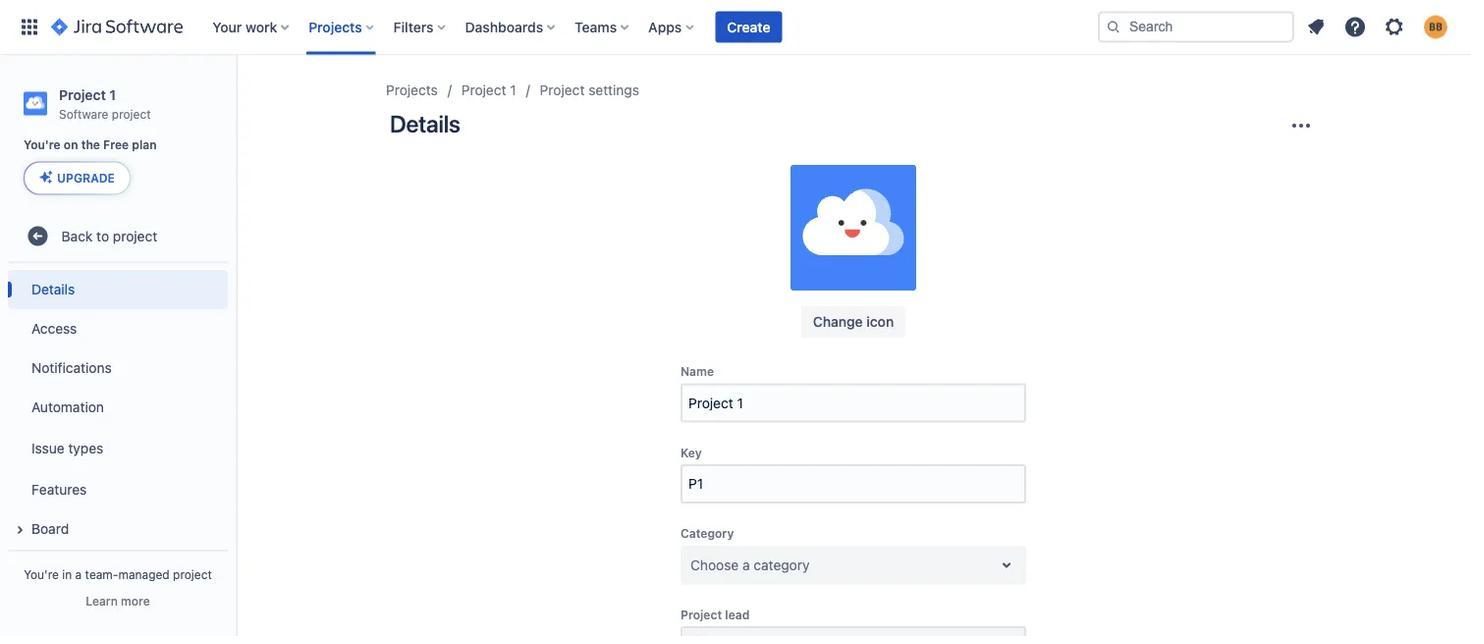 Task type: vqa. For each thing, say whether or not it's contained in the screenshot.
Dashboards dropdown button
yes



Task type: describe. For each thing, give the bounding box(es) containing it.
Key field
[[683, 467, 1025, 502]]

1 for project 1 software project
[[109, 86, 116, 103]]

key
[[681, 446, 702, 460]]

project for project lead
[[681, 608, 722, 622]]

create
[[727, 19, 771, 35]]

your profile and settings image
[[1425, 15, 1448, 39]]

dashboards button
[[459, 11, 563, 43]]

Name field
[[683, 386, 1025, 421]]

team-
[[85, 568, 118, 582]]

the
[[81, 138, 100, 152]]

plan
[[132, 138, 157, 152]]

features link
[[8, 470, 228, 509]]

notifications
[[31, 360, 112, 376]]

1 for project 1
[[510, 82, 516, 98]]

1 horizontal spatial details
[[390, 110, 460, 138]]

notifications image
[[1305, 15, 1328, 39]]

1 horizontal spatial a
[[743, 557, 750, 573]]

expand image
[[8, 518, 31, 542]]

icon
[[867, 314, 894, 330]]

your work button
[[207, 11, 297, 43]]

software
[[59, 107, 108, 121]]

search image
[[1106, 19, 1122, 35]]

issue
[[31, 440, 65, 456]]

back to project link
[[8, 216, 228, 256]]

project 1 software project
[[59, 86, 151, 121]]

teams
[[575, 19, 617, 35]]

change icon
[[813, 314, 894, 330]]

filters
[[394, 19, 434, 35]]

change
[[813, 314, 863, 330]]

you're for you're in a team-managed project
[[24, 568, 59, 582]]

group containing details
[[8, 264, 228, 633]]

dashboards
[[465, 19, 543, 35]]

more image
[[1290, 114, 1314, 138]]

projects button
[[303, 11, 382, 43]]

notifications link
[[8, 348, 228, 387]]

on
[[64, 138, 78, 152]]

settings image
[[1383, 15, 1407, 39]]



Task type: locate. For each thing, give the bounding box(es) containing it.
more
[[121, 594, 150, 608]]

1 vertical spatial details
[[31, 281, 75, 297]]

project up software
[[59, 86, 106, 103]]

projects down filters
[[386, 82, 438, 98]]

a
[[743, 557, 750, 573], [75, 568, 82, 582]]

0 vertical spatial details
[[390, 110, 460, 138]]

1 vertical spatial you're
[[24, 568, 59, 582]]

1 you're from the top
[[24, 138, 61, 152]]

project for project 1 software project
[[59, 86, 106, 103]]

0 horizontal spatial 1
[[109, 86, 116, 103]]

project inside "project 1 software project"
[[112, 107, 151, 121]]

you're for you're on the free plan
[[24, 138, 61, 152]]

back to project
[[61, 228, 157, 244]]

settings
[[589, 82, 640, 98]]

work
[[246, 19, 277, 35]]

project settings link
[[540, 79, 640, 102]]

your work
[[212, 19, 277, 35]]

project inside "link"
[[113, 228, 157, 244]]

sidebar navigation image
[[214, 79, 257, 118]]

upgrade button
[[25, 162, 130, 194]]

back
[[61, 228, 93, 244]]

project right the to
[[113, 228, 157, 244]]

teams button
[[569, 11, 637, 43]]

1 horizontal spatial 1
[[510, 82, 516, 98]]

open image
[[995, 554, 1019, 577]]

banner
[[0, 0, 1472, 55]]

project down dashboards on the top left of page
[[462, 82, 507, 98]]

free
[[103, 138, 129, 152]]

in
[[62, 568, 72, 582]]

details
[[390, 110, 460, 138], [31, 281, 75, 297]]

1 horizontal spatial projects
[[386, 82, 438, 98]]

apps button
[[643, 11, 702, 43]]

details down projects link
[[390, 110, 460, 138]]

access link
[[8, 309, 228, 348]]

access
[[31, 320, 77, 336]]

issue types link
[[8, 427, 228, 470]]

project inside "project 1 software project"
[[59, 86, 106, 103]]

group
[[8, 264, 228, 633]]

1 down the "dashboards" dropdown button
[[510, 82, 516, 98]]

learn
[[86, 594, 118, 608]]

board
[[31, 521, 69, 537]]

issue types
[[31, 440, 103, 456]]

features
[[31, 481, 87, 498]]

projects
[[309, 19, 362, 35], [386, 82, 438, 98]]

1
[[510, 82, 516, 98], [109, 86, 116, 103]]

choose a category
[[691, 557, 810, 573]]

you're left 'in'
[[24, 568, 59, 582]]

types
[[68, 440, 103, 456]]

primary element
[[12, 0, 1098, 55]]

details up access
[[31, 281, 75, 297]]

choose
[[691, 557, 739, 573]]

projects for projects link
[[386, 82, 438, 98]]

you're on the free plan
[[24, 138, 157, 152]]

Category text field
[[691, 556, 694, 575]]

project 1
[[462, 82, 516, 98]]

upgrade
[[57, 171, 115, 185]]

project for project 1
[[462, 82, 507, 98]]

banner containing your work
[[0, 0, 1472, 55]]

1 inside "project 1 software project"
[[109, 86, 116, 103]]

1 up free
[[109, 86, 116, 103]]

lead
[[725, 608, 750, 622]]

you're left on
[[24, 138, 61, 152]]

filters button
[[388, 11, 454, 43]]

learn more button
[[86, 593, 150, 609]]

projects inside popup button
[[309, 19, 362, 35]]

0 vertical spatial project
[[112, 107, 151, 121]]

details link
[[8, 270, 228, 309]]

appswitcher icon image
[[18, 15, 41, 39]]

1 vertical spatial project
[[113, 228, 157, 244]]

project for project settings
[[540, 82, 585, 98]]

project right 'managed'
[[173, 568, 212, 582]]

0 horizontal spatial a
[[75, 568, 82, 582]]

a right 'in'
[[75, 568, 82, 582]]

0 vertical spatial you're
[[24, 138, 61, 152]]

category
[[681, 527, 734, 541]]

learn more
[[86, 594, 150, 608]]

jira software image
[[51, 15, 183, 39], [51, 15, 183, 39]]

automation
[[31, 399, 104, 415]]

board button
[[8, 509, 228, 549]]

2 you're from the top
[[24, 568, 59, 582]]

Search field
[[1098, 11, 1295, 43]]

projects for projects popup button
[[309, 19, 362, 35]]

project left 'settings' on the top
[[540, 82, 585, 98]]

0 vertical spatial projects
[[309, 19, 362, 35]]

automation link
[[8, 387, 228, 427]]

create button
[[716, 11, 783, 43]]

apps
[[649, 19, 682, 35]]

your
[[212, 19, 242, 35]]

category
[[754, 557, 810, 573]]

0 horizontal spatial details
[[31, 281, 75, 297]]

you're
[[24, 138, 61, 152], [24, 568, 59, 582]]

to
[[96, 228, 109, 244]]

1 vertical spatial projects
[[386, 82, 438, 98]]

project up plan
[[112, 107, 151, 121]]

a right "choose" at the bottom of page
[[743, 557, 750, 573]]

project avatar image
[[791, 165, 917, 291]]

projects link
[[386, 79, 438, 102]]

0 horizontal spatial projects
[[309, 19, 362, 35]]

help image
[[1344, 15, 1368, 39]]

project lead
[[681, 608, 750, 622]]

2 vertical spatial project
[[173, 568, 212, 582]]

managed
[[118, 568, 170, 582]]

you're in a team-managed project
[[24, 568, 212, 582]]

project
[[462, 82, 507, 98], [540, 82, 585, 98], [59, 86, 106, 103], [681, 608, 722, 622]]

change icon button
[[802, 307, 906, 338]]

project left lead
[[681, 608, 722, 622]]

project
[[112, 107, 151, 121], [113, 228, 157, 244], [173, 568, 212, 582]]

project 1 link
[[462, 79, 516, 102]]

project settings
[[540, 82, 640, 98]]

projects right work
[[309, 19, 362, 35]]

name
[[681, 365, 714, 379]]



